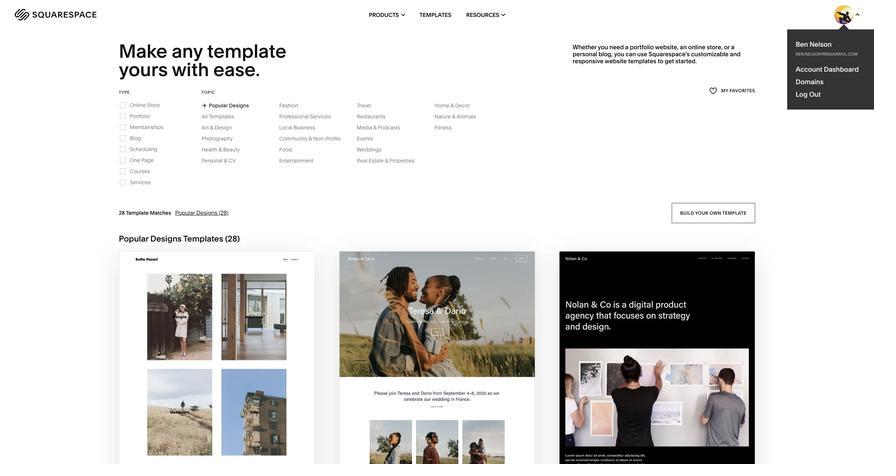 Task type: vqa. For each thing, say whether or not it's contained in the screenshot.
top Templates
yes



Task type: locate. For each thing, give the bounding box(es) containing it.
designs left (28)
[[196, 210, 218, 217]]

make
[[119, 40, 167, 63]]

my favorites
[[722, 88, 756, 94]]

2 vertical spatial designs
[[151, 234, 182, 244]]

start up preview dario
[[400, 367, 422, 376]]

)
[[237, 234, 240, 244]]

0 horizontal spatial preview
[[187, 378, 219, 386]]

& right media
[[374, 124, 377, 131]]

online store
[[130, 102, 160, 109]]

0 horizontal spatial start
[[178, 363, 200, 372]]

popular designs (28) link
[[175, 210, 229, 217]]

2 vertical spatial templates
[[183, 234, 223, 244]]

business
[[294, 124, 316, 131]]

pazari
[[222, 363, 248, 372], [221, 378, 247, 386]]

template
[[207, 40, 287, 63], [723, 210, 747, 216]]

0 vertical spatial dario
[[444, 367, 467, 376]]

with inside the start with pazari button
[[202, 363, 220, 372]]

services down the courses
[[130, 179, 151, 186]]

0 vertical spatial designs
[[229, 102, 249, 109]]

pazari inside preview pazari link
[[221, 378, 247, 386]]

start up preview pazari on the bottom of page
[[178, 363, 200, 372]]

popular up 'all templates'
[[209, 102, 228, 109]]

0 vertical spatial popular
[[209, 102, 228, 109]]

0 horizontal spatial 28
[[119, 210, 125, 216]]

nolan inside 'button'
[[663, 367, 689, 376]]

1 vertical spatial templates
[[209, 113, 234, 120]]

1 horizontal spatial start
[[400, 367, 422, 376]]

preview down start with nolan
[[628, 382, 660, 390]]

use
[[638, 50, 648, 58]]

start
[[178, 363, 200, 372], [400, 367, 422, 376], [619, 367, 641, 376]]

matches
[[150, 210, 171, 216]]

a right need
[[626, 43, 629, 51]]

services up business
[[310, 113, 331, 120]]

& right home
[[451, 102, 454, 109]]

with up preview dario
[[424, 367, 442, 376]]

1 horizontal spatial popular
[[175, 210, 195, 217]]

fitness link
[[435, 124, 459, 131]]

1 horizontal spatial designs
[[196, 210, 218, 217]]

1 horizontal spatial 28
[[228, 234, 237, 244]]

2 horizontal spatial designs
[[229, 102, 249, 109]]

local
[[279, 124, 293, 131]]

build your own template
[[681, 210, 747, 216]]

domains link
[[796, 78, 866, 86]]

out
[[810, 90, 822, 99]]

designs
[[229, 102, 249, 109], [196, 210, 218, 217], [151, 234, 182, 244]]

pazari up preview pazari on the bottom of page
[[222, 363, 248, 372]]

dario down start with dario
[[443, 382, 466, 390]]

28 left template
[[119, 210, 125, 216]]

start inside button
[[178, 363, 200, 372]]

designs down matches at the left
[[151, 234, 182, 244]]

(28)
[[219, 210, 229, 217]]

template
[[126, 210, 149, 216]]

nolan
[[663, 367, 689, 376], [662, 382, 688, 390]]

art
[[202, 124, 209, 131]]

popular down template
[[119, 234, 149, 244]]

2 horizontal spatial start
[[619, 367, 641, 376]]

art & design
[[202, 124, 232, 131]]

preview pazari link
[[187, 372, 247, 392]]

1 vertical spatial designs
[[196, 210, 218, 217]]

personal
[[202, 158, 223, 164]]

preview down start with dario
[[409, 382, 441, 390]]

photography link
[[202, 135, 240, 142]]

& right 'nature'
[[452, 113, 456, 120]]

0 horizontal spatial services
[[130, 179, 151, 186]]

fitness
[[435, 124, 452, 131]]

ease.
[[214, 58, 260, 81]]

0 vertical spatial nolan
[[663, 367, 689, 376]]

28
[[119, 210, 125, 216], [228, 234, 237, 244]]

0 vertical spatial pazari
[[222, 363, 248, 372]]

ben
[[796, 40, 809, 49]]

pazari down start with pazari
[[221, 378, 247, 386]]

pazari element
[[119, 252, 315, 465]]

& left cv
[[224, 158, 227, 164]]

2 horizontal spatial preview
[[628, 382, 660, 390]]

& for animals
[[452, 113, 456, 120]]

your
[[696, 210, 709, 216]]

account dashboard
[[796, 65, 860, 74]]

0 vertical spatial template
[[207, 40, 287, 63]]

one page
[[130, 157, 154, 164]]

designs up all templates link at the left top of the page
[[229, 102, 249, 109]]

0 vertical spatial services
[[310, 113, 331, 120]]

preview down start with pazari
[[187, 378, 219, 386]]

1 horizontal spatial a
[[732, 43, 735, 51]]

with up topic
[[172, 58, 209, 81]]

photography
[[202, 135, 233, 142]]

start up preview nolan
[[619, 367, 641, 376]]

dario element
[[340, 252, 535, 465]]

with inside 'start with dario' button
[[424, 367, 442, 376]]

personal & cv
[[202, 158, 236, 164]]

1 vertical spatial pazari
[[221, 378, 247, 386]]

make any template yours with ease.
[[119, 40, 291, 81]]

ben nelson ben.nelson1980@gmail.com
[[796, 40, 859, 57]]

nolan down start with nolan
[[662, 382, 688, 390]]

nolan up preview nolan
[[663, 367, 689, 376]]

popular right matches at the left
[[175, 210, 195, 217]]

& right health
[[219, 146, 222, 153]]

an
[[681, 43, 687, 51]]

popular for popular designs (28)
[[175, 210, 195, 217]]

preview
[[187, 378, 219, 386], [409, 382, 441, 390], [628, 382, 660, 390]]

templates
[[629, 58, 657, 65]]

0 horizontal spatial designs
[[151, 234, 182, 244]]

estate
[[369, 158, 384, 164]]

type
[[119, 90, 130, 95]]

local business
[[279, 124, 316, 131]]

beauty
[[223, 146, 240, 153]]

you left can
[[615, 50, 625, 58]]

start with nolan button
[[619, 362, 697, 382]]

or
[[725, 43, 730, 51]]

with for start with dario
[[424, 367, 442, 376]]

start inside button
[[400, 367, 422, 376]]

2 horizontal spatial popular
[[209, 102, 228, 109]]

1 horizontal spatial template
[[723, 210, 747, 216]]

started.
[[676, 58, 698, 65]]

start inside 'button'
[[619, 367, 641, 376]]

template inside make any template yours with ease.
[[207, 40, 287, 63]]

designs for popular designs (28)
[[196, 210, 218, 217]]

1 vertical spatial template
[[723, 210, 747, 216]]

nolan image
[[560, 252, 756, 465]]

& left non-
[[309, 135, 312, 142]]

with up preview pazari on the bottom of page
[[202, 363, 220, 372]]

products button
[[369, 0, 405, 29]]

with up preview nolan
[[643, 367, 661, 376]]

community & non-profits
[[279, 135, 341, 142]]

0 horizontal spatial popular
[[119, 234, 149, 244]]

log
[[796, 90, 808, 99]]

dario inside button
[[444, 367, 467, 376]]

template inside button
[[723, 210, 747, 216]]

weddings
[[357, 146, 382, 153]]

1 vertical spatial popular
[[175, 210, 195, 217]]

with inside start with nolan 'button'
[[643, 367, 661, 376]]

a right or
[[732, 43, 735, 51]]

1 vertical spatial services
[[130, 179, 151, 186]]

website
[[605, 58, 627, 65]]

& for decor
[[451, 102, 454, 109]]

2 vertical spatial popular
[[119, 234, 149, 244]]

store,
[[707, 43, 723, 51]]

0 horizontal spatial a
[[626, 43, 629, 51]]

blog,
[[599, 50, 613, 58]]

28 down (28)
[[228, 234, 237, 244]]

& right art on the top
[[210, 124, 214, 131]]

professional services
[[279, 113, 331, 120]]

a
[[626, 43, 629, 51], [732, 43, 735, 51]]

favorites
[[730, 88, 756, 94]]

0 horizontal spatial template
[[207, 40, 287, 63]]

resources button
[[467, 0, 506, 29]]

designs for popular designs
[[229, 102, 249, 109]]

account
[[796, 65, 823, 74]]

nelson
[[810, 40, 833, 49]]

fashion link
[[279, 102, 306, 109]]

animals
[[457, 113, 477, 120]]

1 a from the left
[[626, 43, 629, 51]]

1 horizontal spatial preview
[[409, 382, 441, 390]]

designs for popular designs templates ( 28 )
[[151, 234, 182, 244]]

domains
[[796, 78, 824, 86]]

my favorites link
[[710, 86, 756, 96]]

you left need
[[598, 43, 609, 51]]

dario up preview dario
[[444, 367, 467, 376]]



Task type: describe. For each thing, give the bounding box(es) containing it.
start with dario
[[400, 367, 467, 376]]

1 horizontal spatial services
[[310, 113, 331, 120]]

0 vertical spatial templates
[[420, 11, 452, 18]]

profits
[[326, 135, 341, 142]]

online
[[130, 102, 146, 109]]

online
[[689, 43, 706, 51]]

food link
[[279, 146, 299, 153]]

media
[[357, 124, 372, 131]]

home & decor link
[[435, 102, 478, 109]]

preview for preview dario
[[409, 382, 441, 390]]

restaurants
[[357, 113, 386, 120]]

travel
[[357, 102, 371, 109]]

start for preview nolan
[[619, 367, 641, 376]]

squarespace logo link
[[15, 9, 184, 21]]

squarespace logo image
[[15, 9, 96, 21]]

pazari image
[[119, 252, 315, 465]]

preview pazari
[[187, 378, 247, 386]]

professional services link
[[279, 113, 338, 120]]

nolan element
[[560, 252, 756, 465]]

decor
[[456, 102, 470, 109]]

health & beauty
[[202, 146, 240, 153]]

blog
[[130, 135, 141, 142]]

real estate & properties link
[[357, 158, 422, 164]]

start with nolan
[[619, 367, 689, 376]]

log out link
[[796, 90, 822, 99]]

popular designs link
[[202, 102, 249, 109]]

all
[[202, 113, 208, 120]]

0 vertical spatial 28
[[119, 210, 125, 216]]

with inside make any template yours with ease.
[[172, 58, 209, 81]]

restaurants link
[[357, 113, 393, 120]]

my
[[722, 88, 729, 94]]

popular for popular designs templates ( 28 )
[[119, 234, 149, 244]]

courses
[[130, 168, 150, 175]]

products
[[369, 11, 399, 18]]

& for beauty
[[219, 146, 222, 153]]

portfolio
[[130, 113, 150, 120]]

start with dario button
[[400, 362, 475, 382]]

real estate & properties
[[357, 158, 415, 164]]

1 vertical spatial nolan
[[662, 382, 688, 390]]

build
[[681, 210, 695, 216]]

media & podcasts
[[357, 124, 401, 131]]

templates link
[[420, 0, 452, 29]]

28 template matches
[[119, 210, 171, 216]]

start for preview dario
[[400, 367, 422, 376]]

whether
[[573, 43, 597, 51]]

need
[[610, 43, 624, 51]]

podcasts
[[378, 124, 401, 131]]

& for cv
[[224, 158, 227, 164]]

nature & animals link
[[435, 113, 484, 120]]

start for preview pazari
[[178, 363, 200, 372]]

personal
[[573, 50, 598, 58]]

preview nolan
[[628, 382, 688, 390]]

popular for popular designs
[[209, 102, 228, 109]]

popular designs (28)
[[175, 210, 229, 217]]

events link
[[357, 135, 381, 142]]

2 a from the left
[[732, 43, 735, 51]]

& right "estate"
[[385, 158, 389, 164]]

own
[[710, 210, 722, 216]]

start with pazari button
[[178, 358, 256, 378]]

start with pazari
[[178, 363, 248, 372]]

design
[[215, 124, 232, 131]]

preview for preview pazari
[[187, 378, 219, 386]]

with for start with nolan
[[643, 367, 661, 376]]

& for podcasts
[[374, 124, 377, 131]]

nature & animals
[[435, 113, 477, 120]]

home
[[435, 102, 450, 109]]

nature
[[435, 113, 451, 120]]

preview for preview nolan
[[628, 382, 660, 390]]

resources
[[467, 11, 500, 18]]

non-
[[314, 135, 326, 142]]

events
[[357, 135, 373, 142]]

all templates link
[[202, 113, 242, 120]]

responsive
[[573, 58, 604, 65]]

entertainment
[[279, 158, 314, 164]]

& for design
[[210, 124, 214, 131]]

1 vertical spatial dario
[[443, 382, 466, 390]]

build your own template button
[[672, 203, 756, 223]]

popular designs
[[209, 102, 249, 109]]

personal & cv link
[[202, 158, 243, 164]]

topic
[[202, 90, 215, 95]]

0 horizontal spatial you
[[598, 43, 609, 51]]

whether you need a portfolio website, an online store, or a personal blog, you can use squarespace's customizable and responsive website templates to get started.
[[573, 43, 741, 65]]

all templates
[[202, 113, 234, 120]]

health
[[202, 146, 218, 153]]

1 vertical spatial 28
[[228, 234, 237, 244]]

1 horizontal spatial you
[[615, 50, 625, 58]]

dario image
[[340, 252, 535, 465]]

media & podcasts link
[[357, 124, 408, 131]]

dashboard
[[825, 65, 860, 74]]

local business link
[[279, 124, 323, 131]]

entertainment link
[[279, 158, 321, 164]]

food
[[279, 146, 292, 153]]

home & decor
[[435, 102, 470, 109]]

any
[[172, 40, 203, 63]]

properties
[[390, 158, 415, 164]]

art & design link
[[202, 124, 239, 131]]

& for non-
[[309, 135, 312, 142]]

preview nolan link
[[628, 376, 688, 396]]

one
[[130, 157, 140, 164]]

pazari inside the start with pazari button
[[222, 363, 248, 372]]

with for start with pazari
[[202, 363, 220, 372]]



